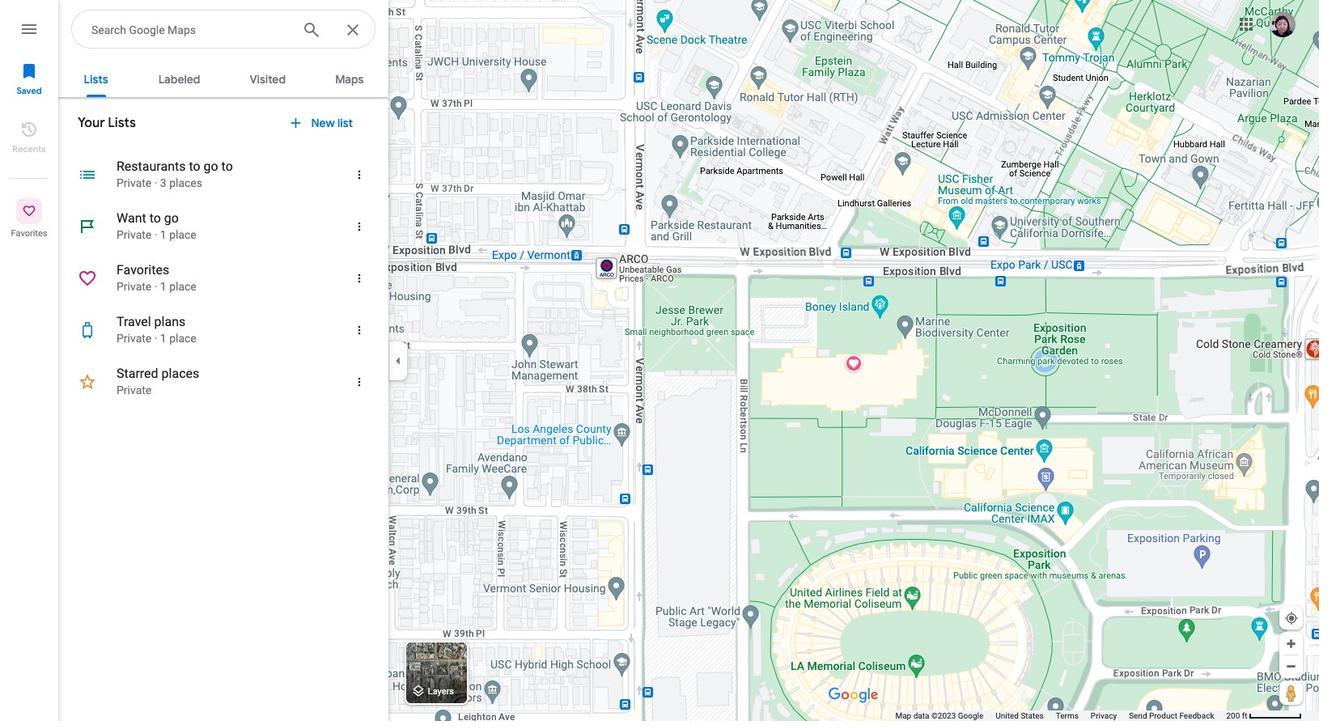 Task type: locate. For each thing, give the bounding box(es) containing it.
maps button
[[322, 58, 377, 97]]

tab list
[[58, 58, 389, 97]]

 button
[[342, 155, 380, 194], [342, 207, 380, 246], [342, 259, 380, 298], [342, 311, 380, 350], [342, 363, 380, 401]]

2  from the top
[[352, 218, 367, 236]]

· inside want to go private · 1 place
[[154, 228, 157, 241]]

go inside want to go private · 1 place
[[164, 210, 179, 226]]

©2023
[[932, 711, 956, 720]]

3 · from the top
[[154, 280, 157, 293]]

lists right your
[[108, 115, 136, 131]]

new
[[311, 116, 335, 130]]

2 vertical spatial 1
[[160, 332, 166, 345]]

1 vertical spatial go
[[164, 210, 179, 226]]

private up travel
[[117, 280, 152, 293]]

united states button
[[996, 711, 1044, 721]]

places inside starred places private
[[162, 366, 199, 381]]

starred
[[117, 366, 158, 381]]

1 · from the top
[[154, 176, 157, 189]]

3 place from the top
[[169, 332, 197, 345]]

list
[[337, 116, 353, 130]]

private inside starred places private
[[117, 384, 152, 397]]

send
[[1129, 711, 1147, 720]]

restaurants to go to private · 3 places
[[117, 159, 233, 189]]

google inside search field
[[129, 23, 165, 36]]

place up plans
[[169, 280, 197, 293]]

1 1 from the top
[[160, 228, 166, 241]]

1 private from the top
[[117, 176, 152, 189]]

2  button from the top
[[342, 207, 380, 246]]


[[22, 202, 36, 220]]

travel plans private · 1 place
[[117, 314, 197, 345]]

favorites inside favorites private · 1 place
[[117, 262, 169, 278]]

search google maps field inside search field
[[91, 19, 289, 39]]

places right 3
[[169, 176, 202, 189]]

1 up plans
[[160, 280, 166, 293]]

maps up list
[[335, 72, 364, 87]]

saved
[[17, 85, 42, 96]]

go down 3
[[164, 210, 179, 226]]

· inside travel plans private · 1 place
[[154, 332, 157, 345]]

feedback
[[1180, 711, 1214, 720]]

· left 3
[[154, 176, 157, 189]]

private down want
[[117, 228, 152, 241]]

go right restaurants
[[204, 159, 218, 174]]

google
[[129, 23, 165, 36], [958, 711, 984, 720]]

collapse side panel image
[[389, 352, 407, 369]]

favorites for favorites private · 1 place
[[117, 262, 169, 278]]

4 · from the top
[[154, 332, 157, 345]]

0 vertical spatial go
[[204, 159, 218, 174]]

3  from the top
[[352, 270, 367, 287]]

200 ft button
[[1227, 711, 1302, 720]]

1 place from the top
[[169, 228, 197, 241]]

0 horizontal spatial favorites
[[11, 228, 47, 239]]

footer
[[896, 711, 1227, 721]]

private
[[117, 176, 152, 189], [117, 228, 152, 241], [117, 280, 152, 293], [117, 332, 152, 345], [117, 384, 152, 397]]

0 vertical spatial places
[[169, 176, 202, 189]]

4 private from the top
[[117, 332, 152, 345]]

0 horizontal spatial google
[[129, 23, 165, 36]]

0 horizontal spatial maps
[[168, 23, 196, 36]]

1 horizontal spatial go
[[204, 159, 218, 174]]

1 vertical spatial places
[[162, 366, 199, 381]]

footer inside google maps element
[[896, 711, 1227, 721]]

 for 1
[[352, 270, 367, 287]]

place
[[169, 228, 197, 241], [169, 280, 197, 293], [169, 332, 197, 345]]

place down plans
[[169, 332, 197, 345]]

lists button
[[70, 58, 122, 97]]

2 · from the top
[[154, 228, 157, 241]]

1 horizontal spatial to
[[189, 159, 200, 174]]

1 up favorites private · 1 place
[[160, 228, 166, 241]]

labeled
[[158, 72, 200, 87]]

terms button
[[1056, 711, 1079, 721]]

privacy
[[1091, 711, 1117, 720]]

0 vertical spatial google
[[129, 23, 165, 36]]

1 vertical spatial place
[[169, 280, 197, 293]]

private inside restaurants to go to private · 3 places
[[117, 176, 152, 189]]

states
[[1021, 711, 1044, 720]]

maps
[[168, 23, 196, 36], [335, 72, 364, 87]]

1 vertical spatial favorites
[[117, 262, 169, 278]]

 list
[[0, 0, 58, 721]]

maps up labeled button
[[168, 23, 196, 36]]

go inside restaurants to go to private · 3 places
[[204, 159, 218, 174]]

recents
[[12, 143, 46, 155]]

1 horizontal spatial favorites
[[117, 262, 169, 278]]

to inside want to go private · 1 place
[[149, 210, 161, 226]]

·
[[154, 176, 157, 189], [154, 228, 157, 241], [154, 280, 157, 293], [154, 332, 157, 345]]

3  button from the top
[[342, 259, 380, 298]]

google right search
[[129, 23, 165, 36]]

private down the starred
[[117, 384, 152, 397]]

your lists
[[78, 115, 136, 131]]

zoom out image
[[1285, 660, 1297, 673]]

favorites down 
[[11, 228, 47, 239]]

show your location image
[[1285, 611, 1299, 626]]

 button for 1
[[342, 259, 380, 298]]

2 1 from the top
[[160, 280, 166, 293]]

· inside restaurants to go to private · 3 places
[[154, 176, 157, 189]]

recents button
[[0, 113, 58, 159]]

1 inside want to go private · 1 place
[[160, 228, 166, 241]]

maps inside "maps" button
[[335, 72, 364, 87]]

2 place from the top
[[169, 280, 197, 293]]

0 vertical spatial favorites
[[11, 228, 47, 239]]

 button for private
[[342, 207, 380, 246]]

favorites
[[11, 228, 47, 239], [117, 262, 169, 278]]

want
[[117, 210, 146, 226]]

0 horizontal spatial to
[[149, 210, 161, 226]]

to
[[189, 159, 200, 174], [221, 159, 233, 174], [149, 210, 161, 226]]

0 vertical spatial lists
[[84, 72, 108, 87]]

1  button from the top
[[342, 155, 380, 194]]

4  from the top
[[352, 321, 367, 339]]

1 vertical spatial google
[[958, 711, 984, 720]]

· up favorites private · 1 place
[[154, 228, 157, 241]]

Search Google Maps field
[[71, 10, 376, 49], [91, 19, 289, 39]]

lists inside button
[[84, 72, 108, 87]]

lists up your
[[84, 72, 108, 87]]

· up plans
[[154, 280, 157, 293]]

private down travel
[[117, 332, 152, 345]]

5  button from the top
[[342, 363, 380, 401]]

1
[[160, 228, 166, 241], [160, 280, 166, 293], [160, 332, 166, 345]]

1 vertical spatial 1
[[160, 280, 166, 293]]

places right the starred
[[162, 366, 199, 381]]

private down restaurants
[[117, 176, 152, 189]]

4  button from the top
[[342, 311, 380, 350]]

layers
[[428, 687, 454, 697]]

to for want to go
[[149, 210, 161, 226]]

place inside want to go private · 1 place
[[169, 228, 197, 241]]


[[352, 166, 367, 184], [352, 218, 367, 236], [352, 270, 367, 287], [352, 321, 367, 339], [352, 373, 367, 391]]

maps inside search google maps search field
[[168, 23, 196, 36]]

menu image
[[19, 19, 39, 39]]

1 down plans
[[160, 332, 166, 345]]

3 1 from the top
[[160, 332, 166, 345]]

Search Google Maps search field
[[71, 10, 376, 49]]

plans
[[154, 314, 186, 329]]

 for ·
[[352, 321, 367, 339]]

1 vertical spatial maps
[[335, 72, 364, 87]]

place inside travel plans private · 1 place
[[169, 332, 197, 345]]

1 horizontal spatial google
[[958, 711, 984, 720]]

tab list containing lists
[[58, 58, 389, 97]]

place inside favorites private · 1 place
[[169, 280, 197, 293]]

0 horizontal spatial go
[[164, 210, 179, 226]]

1 vertical spatial lists
[[108, 115, 136, 131]]

1  from the top
[[352, 166, 367, 184]]

2 private from the top
[[117, 228, 152, 241]]

place up favorites private · 1 place
[[169, 228, 197, 241]]

lists
[[84, 72, 108, 87], [108, 115, 136, 131]]

zoom in image
[[1285, 638, 1297, 650]]

go
[[204, 159, 218, 174], [164, 210, 179, 226]]

2 vertical spatial place
[[169, 332, 197, 345]]

0 vertical spatial maps
[[168, 23, 196, 36]]

footer containing map data ©2023 google
[[896, 711, 1227, 721]]

3 private from the top
[[117, 280, 152, 293]]

favorites for favorites
[[11, 228, 47, 239]]

want to go private · 1 place
[[117, 210, 197, 241]]

1 horizontal spatial maps
[[335, 72, 364, 87]]

0 vertical spatial 1
[[160, 228, 166, 241]]

places
[[169, 176, 202, 189], [162, 366, 199, 381]]

visited button
[[237, 58, 299, 97]]

google right ©2023
[[958, 711, 984, 720]]

favorites inside  list
[[11, 228, 47, 239]]

favorites down want to go private · 1 place on the top left of page
[[117, 262, 169, 278]]

 for to
[[352, 166, 367, 184]]

5 private from the top
[[117, 384, 152, 397]]

· down plans
[[154, 332, 157, 345]]

0 vertical spatial place
[[169, 228, 197, 241]]



Task type: vqa. For each thing, say whether or not it's contained in the screenshot.
first · from the top
yes



Task type: describe. For each thing, give the bounding box(es) containing it.
go for want to go
[[164, 210, 179, 226]]

200
[[1227, 711, 1240, 720]]

ft
[[1242, 711, 1248, 720]]

2 horizontal spatial to
[[221, 159, 233, 174]]

privacy button
[[1091, 711, 1117, 721]]

1 inside travel plans private · 1 place
[[160, 332, 166, 345]]

200 ft
[[1227, 711, 1248, 720]]

private inside travel plans private · 1 place
[[117, 332, 152, 345]]

3
[[160, 176, 166, 189]]

· inside favorites private · 1 place
[[154, 280, 157, 293]]

private inside favorites private · 1 place
[[117, 280, 152, 293]]

to for restaurants to go to
[[189, 159, 200, 174]]


[[287, 113, 305, 134]]

united
[[996, 711, 1019, 720]]

data
[[914, 711, 930, 720]]

show street view coverage image
[[1280, 681, 1303, 705]]

places inside restaurants to go to private · 3 places
[[169, 176, 202, 189]]

5  from the top
[[352, 373, 367, 391]]

product
[[1149, 711, 1178, 720]]

search
[[91, 23, 126, 36]]

saved button
[[0, 55, 58, 100]]

visited
[[250, 72, 286, 87]]

restaurants
[[117, 159, 186, 174]]

 new list
[[287, 113, 353, 134]]

1 inside favorites private · 1 place
[[160, 280, 166, 293]]

starred places private
[[117, 366, 199, 397]]

map
[[896, 711, 912, 720]]

search google maps field containing search google maps
[[71, 10, 376, 49]]

 for private
[[352, 218, 367, 236]]

favorites private · 1 place
[[117, 262, 197, 293]]

united states
[[996, 711, 1044, 720]]

google maps element
[[0, 0, 1319, 721]]

private inside want to go private · 1 place
[[117, 228, 152, 241]]

google account: michele murakami  
(michele.murakami@adept.ai) image
[[1270, 11, 1296, 37]]

 button for to
[[342, 155, 380, 194]]

your places main content
[[58, 58, 389, 721]]

send product feedback button
[[1129, 711, 1214, 721]]

your
[[78, 115, 105, 131]]

travel
[[117, 314, 151, 329]]

send product feedback
[[1129, 711, 1214, 720]]

search google maps
[[91, 23, 196, 36]]

 button for ·
[[342, 311, 380, 350]]

labeled button
[[145, 58, 213, 97]]

go for restaurants to go to
[[204, 159, 218, 174]]

terms
[[1056, 711, 1079, 720]]

map data ©2023 google
[[896, 711, 984, 720]]

tab list inside google maps element
[[58, 58, 389, 97]]



